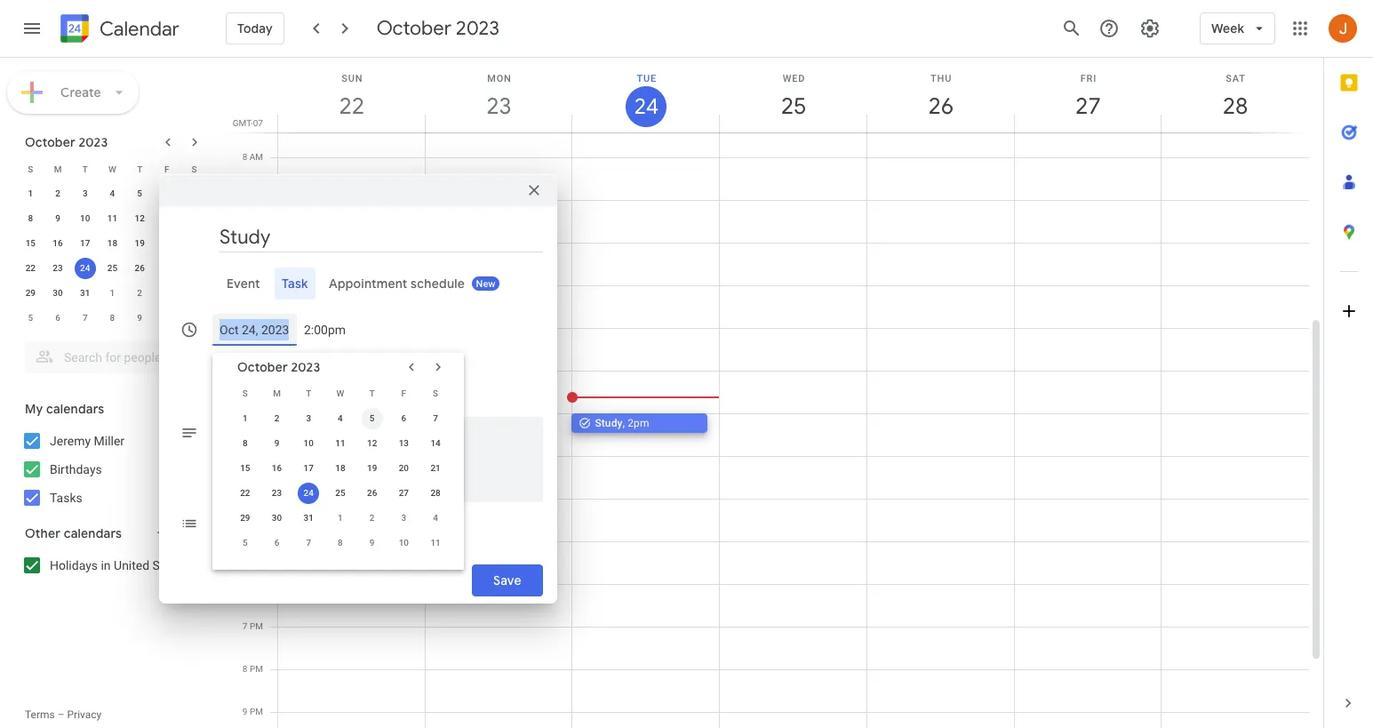 Task type: locate. For each thing, give the bounding box(es) containing it.
f
[[165, 164, 169, 174], [402, 389, 406, 399]]

9 pm
[[243, 707, 263, 717]]

1 vertical spatial 19 element
[[362, 458, 383, 479]]

19 element for the leftmost november 8 element '25' "element"
[[129, 233, 150, 254]]

12
[[135, 213, 145, 223], [238, 323, 248, 333], [367, 438, 377, 448]]

pm up 'all day'
[[250, 323, 263, 333]]

w down create dropdown button
[[109, 164, 116, 174]]

new element
[[472, 277, 501, 291]]

schedule
[[411, 276, 465, 292]]

am left task
[[250, 280, 263, 290]]

0 vertical spatial 15
[[25, 238, 36, 248]]

1 vertical spatial 15 element
[[235, 458, 256, 479]]

31 element for 24, today element related to 23 element corresponding to '29' element associated with the leftmost november 8 element's "17" element
[[74, 283, 96, 304]]

1 horizontal spatial november 5 element
[[235, 533, 256, 554]]

9
[[242, 195, 247, 205], [55, 213, 60, 223], [137, 313, 142, 323], [274, 438, 280, 448], [370, 538, 375, 548], [243, 707, 248, 717]]

november 1 element up search for people "text box"
[[102, 283, 123, 304]]

pm
[[250, 323, 263, 333], [250, 365, 263, 375], [250, 408, 263, 418], [250, 451, 263, 461], [250, 493, 263, 503], [250, 536, 263, 546], [250, 579, 263, 589], [250, 622, 263, 631], [250, 664, 263, 674], [250, 707, 263, 717]]

2 vertical spatial 22
[[240, 488, 250, 498]]

10
[[80, 213, 90, 223], [237, 237, 247, 247], [304, 438, 314, 448], [399, 538, 409, 548]]

november 1 element down add description text box
[[330, 508, 351, 529]]

november 7 element for the rightmost november 8 element
[[298, 533, 319, 554]]

pm up 9 pm
[[250, 664, 263, 674]]

2 am from the top
[[250, 195, 263, 205]]

20 element
[[156, 233, 178, 254], [393, 458, 415, 479]]

0 horizontal spatial 24, today element
[[74, 258, 96, 279]]

m
[[54, 164, 62, 174], [273, 389, 281, 399]]

1 horizontal spatial october
[[237, 359, 288, 375]]

1 horizontal spatial november 10 element
[[393, 533, 415, 554]]

november 6 element up search for people "text box"
[[47, 308, 69, 329]]

Start date text field
[[220, 319, 290, 341]]

1 vertical spatial 14 element
[[425, 433, 446, 454]]

20
[[399, 463, 409, 473]]

1 inside grid
[[243, 365, 248, 375]]

1 horizontal spatial 10 element
[[298, 433, 319, 454]]

19 element
[[129, 233, 150, 254], [362, 458, 383, 479]]

1 vertical spatial 15
[[240, 463, 250, 473]]

3 pm from the top
[[250, 408, 263, 418]]

4 down 28 element
[[433, 513, 438, 523]]

day
[[261, 355, 280, 369]]

22
[[338, 92, 364, 121], [25, 263, 36, 273], [240, 488, 250, 498]]

terms
[[25, 709, 55, 721]]

october 2023
[[377, 16, 500, 41], [25, 134, 108, 150], [237, 359, 320, 375]]

pm down the start date 'text field'
[[250, 365, 263, 375]]

0 horizontal spatial 17 element
[[74, 233, 96, 254]]

25
[[780, 92, 806, 121], [107, 263, 117, 273], [335, 488, 346, 498]]

23 element for '29' element associated with the leftmost november 8 element
[[47, 258, 69, 279]]

1 horizontal spatial 12 element
[[362, 433, 383, 454]]

pm for 5 pm
[[250, 536, 263, 546]]

1 vertical spatial 17
[[304, 463, 314, 473]]

november 11 element
[[184, 308, 205, 329], [425, 533, 446, 554]]

25 for topmost row group
[[107, 263, 117, 273]]

2023 up the mon
[[456, 16, 500, 41]]

17 for 23 element for the rightmost november 8 element '29' element "17" element
[[304, 463, 314, 473]]

28 element
[[425, 483, 446, 504]]

10 am
[[237, 237, 263, 247]]

29 for the rightmost november 8 element '29' element
[[240, 513, 250, 523]]

november 10 element
[[156, 308, 178, 329], [393, 533, 415, 554]]

27 inside column header
[[1075, 92, 1100, 121]]

pm up the '8 pm'
[[250, 622, 263, 631]]

0 horizontal spatial 27 element
[[156, 258, 178, 279]]

thu 26
[[927, 73, 953, 121]]

0 vertical spatial 30 element
[[47, 283, 69, 304]]

event button
[[220, 268, 267, 300]]

1 horizontal spatial 17
[[304, 463, 314, 473]]

november 10 element for november 9 element corresponding to the leftmost november 8 element
[[156, 308, 178, 329]]

0 horizontal spatial 2023
[[79, 134, 108, 150]]

november 10 element up search for people "text box"
[[156, 308, 178, 329]]

0 vertical spatial 13 element
[[156, 208, 178, 229]]

s up 7 'element'
[[192, 164, 197, 174]]

0 vertical spatial october 2023 grid
[[17, 156, 208, 331]]

1 vertical spatial 22 element
[[235, 483, 256, 504]]

pm for 7 pm
[[250, 622, 263, 631]]

2023 right day
[[291, 359, 320, 375]]

1 vertical spatial 29 element
[[235, 508, 256, 529]]

appointment schedule
[[329, 276, 465, 292]]

2 pm from the top
[[250, 365, 263, 375]]

0 vertical spatial 26
[[927, 92, 953, 121]]

31 element
[[74, 283, 96, 304], [298, 508, 319, 529]]

november 3 element containing 3
[[393, 508, 415, 529]]

am down 07
[[250, 152, 263, 162]]

1 pm from the top
[[250, 323, 263, 333]]

2 horizontal spatial 26
[[927, 92, 953, 121]]

november 5 element
[[20, 308, 41, 329], [235, 533, 256, 554]]

grid containing 22
[[228, 58, 1324, 728]]

november 8 element up search for people "text box"
[[102, 308, 123, 329]]

w for 11 element associated with 19 element corresponding to '25' "element" associated with the rightmost november 8 element
[[337, 389, 344, 399]]

13 element containing 13
[[393, 433, 415, 454]]

9 for 9 am
[[242, 195, 247, 205]]

5 inside "cell"
[[370, 413, 375, 423]]

5 for 5 pm
[[243, 536, 248, 546]]

None search field
[[0, 334, 221, 373]]

28 down sat
[[1222, 92, 1248, 121]]

0 horizontal spatial november 3 element
[[156, 283, 178, 304]]

0 horizontal spatial 29
[[25, 288, 36, 298]]

0 horizontal spatial 17
[[80, 238, 90, 248]]

1 horizontal spatial 25 element
[[330, 483, 351, 504]]

25 for rightmost row group
[[335, 488, 346, 498]]

1 vertical spatial 24, today element
[[298, 483, 319, 504]]

0 horizontal spatial f
[[165, 164, 169, 174]]

0 horizontal spatial 12
[[135, 213, 145, 223]]

4 down "3 pm"
[[243, 493, 248, 503]]

november 2 element for november 9 element corresponding to the leftmost november 8 element
[[129, 283, 150, 304]]

1 vertical spatial 18 element
[[330, 458, 351, 479]]

3
[[83, 189, 88, 198], [306, 413, 311, 423], [243, 451, 248, 461], [401, 513, 407, 523]]

13 element
[[156, 208, 178, 229], [393, 433, 415, 454]]

14 element up "21"
[[425, 433, 446, 454]]

18
[[107, 238, 117, 248], [335, 463, 346, 473]]

november 3 element left 'event'
[[156, 283, 178, 304]]

november 7 element right 5 pm
[[298, 533, 319, 554]]

terms – privacy
[[25, 709, 102, 721]]

4 pm from the top
[[250, 451, 263, 461]]

event
[[227, 276, 260, 292]]

pm down "3 pm"
[[250, 493, 263, 503]]

18 element
[[102, 233, 123, 254], [330, 458, 351, 479]]

26 element for november 2 element associated with november 9 element corresponding to the leftmost november 8 element
[[129, 258, 150, 279]]

24 link
[[626, 86, 667, 127]]

8 pm from the top
[[250, 622, 263, 631]]

18 for the leftmost november 8 element '25' "element"
[[107, 238, 117, 248]]

4 left 7 'element'
[[110, 189, 115, 198]]

november 6 element
[[47, 308, 69, 329], [266, 533, 288, 554]]

10 pm from the top
[[250, 707, 263, 717]]

27 element down '20'
[[393, 483, 415, 504]]

0 horizontal spatial 16
[[53, 238, 63, 248]]

31 for 24, today element related to 23 element corresponding to '29' element associated with the leftmost november 8 element's "17" element
[[80, 288, 90, 298]]

1 vertical spatial 31 element
[[298, 508, 319, 529]]

16 element for 23 element corresponding to '29' element associated with the leftmost november 8 element
[[47, 233, 69, 254]]

29
[[25, 288, 36, 298], [240, 513, 250, 523]]

other calendars
[[25, 525, 122, 541]]

calendar
[[100, 16, 179, 41]]

6 pm from the top
[[250, 536, 263, 546]]

15
[[25, 238, 36, 248], [240, 463, 250, 473]]

november 8 element
[[102, 308, 123, 329], [330, 533, 351, 554]]

study
[[595, 417, 623, 429]]

october 2023 down the start date 'text field'
[[237, 359, 320, 375]]

15 element for 22 element for the rightmost november 8 element '29' element
[[235, 458, 256, 479]]

5
[[137, 189, 142, 198], [28, 313, 33, 323], [370, 413, 375, 423], [243, 536, 248, 546], [243, 538, 248, 548]]

0 horizontal spatial november 10 element
[[156, 308, 178, 329]]

1 horizontal spatial 16
[[272, 463, 282, 473]]

0 horizontal spatial 16 element
[[47, 233, 69, 254]]

1 horizontal spatial 13 element
[[393, 433, 415, 454]]

october
[[377, 16, 452, 41], [25, 134, 76, 150], [237, 359, 288, 375]]

2023
[[456, 16, 500, 41], [79, 134, 108, 150], [291, 359, 320, 375]]

26 element
[[129, 258, 150, 279], [362, 483, 383, 504]]

9 am
[[242, 195, 263, 205]]

11 for 11 element associated with 19 element corresponding to '25' "element" associated with the rightmost november 8 element
[[335, 438, 346, 448]]

1 horizontal spatial 2023
[[291, 359, 320, 375]]

30 element
[[47, 283, 69, 304], [266, 508, 288, 529]]

november 3 element for 27 element containing 27
[[393, 508, 415, 529]]

14 element for 20 'element' associated with november 2 element associated with november 9 element corresponding to the leftmost november 8 element's 27 element's 13 "element"
[[184, 208, 205, 229]]

12 element
[[129, 208, 150, 229], [362, 433, 383, 454]]

pm up the 7 pm on the left of page
[[250, 579, 263, 589]]

0 horizontal spatial 23 element
[[47, 258, 69, 279]]

31 element for 23 element for the rightmost november 8 element '29' element "17" element 24, today element
[[298, 508, 319, 529]]

thu
[[931, 73, 952, 84]]

november 1 element
[[102, 283, 123, 304], [330, 508, 351, 529]]

1 horizontal spatial w
[[337, 389, 344, 399]]

november 11 element down november 4 element
[[425, 533, 446, 554]]

today button
[[226, 7, 284, 50]]

5 pm
[[243, 536, 263, 546]]

22 element for '29' element associated with the leftmost november 8 element
[[20, 258, 41, 279]]

27 element
[[156, 258, 178, 279], [393, 483, 415, 504]]

sat
[[1226, 73, 1246, 84]]

15 element
[[20, 233, 41, 254], [235, 458, 256, 479]]

,
[[623, 417, 625, 429]]

november 7 element
[[74, 308, 96, 329], [298, 533, 319, 554]]

27 column header
[[1014, 58, 1162, 132]]

15 element for 22 element for '29' element associated with the leftmost november 8 element
[[20, 233, 41, 254]]

12 for 23 element corresponding to '29' element associated with the leftmost november 8 element's "17" element
[[135, 213, 145, 223]]

wed
[[783, 73, 806, 84]]

am down 8 am at the top of the page
[[250, 195, 263, 205]]

23 element
[[47, 258, 69, 279], [266, 483, 288, 504]]

calendars up in
[[64, 525, 122, 541]]

2023 for rightmost row group
[[291, 359, 320, 375]]

0 vertical spatial 12
[[135, 213, 145, 223]]

1 horizontal spatial 25
[[335, 488, 346, 498]]

0 vertical spatial 29 element
[[20, 283, 41, 304]]

9 pm from the top
[[250, 664, 263, 674]]

november 10 element containing 10
[[393, 533, 415, 554]]

m down day
[[273, 389, 281, 399]]

pm up "3 pm"
[[250, 408, 263, 418]]

1 horizontal spatial 30 element
[[266, 508, 288, 529]]

1 am from the top
[[250, 152, 263, 162]]

november 2 element up search for people "text box"
[[129, 283, 150, 304]]

row
[[17, 156, 208, 181], [17, 181, 208, 206], [17, 206, 208, 231], [17, 231, 208, 256], [17, 256, 208, 281], [17, 281, 208, 306], [17, 306, 208, 331], [229, 381, 452, 406], [229, 406, 452, 431], [229, 431, 452, 456], [229, 456, 452, 481], [229, 481, 452, 506], [229, 506, 452, 531], [229, 531, 452, 556]]

study , 2pm
[[595, 417, 650, 429]]

0 vertical spatial 23
[[485, 92, 511, 121]]

14 element down 7 'element'
[[184, 208, 205, 229]]

november 2 element for the rightmost november 8 element's november 9 element
[[362, 508, 383, 529]]

row group
[[17, 181, 208, 331], [229, 406, 452, 556]]

1 horizontal spatial 18
[[335, 463, 346, 473]]

0 vertical spatial row group
[[17, 181, 208, 331]]

28
[[1222, 92, 1248, 121], [431, 488, 441, 498]]

november 2 element down add description text box
[[362, 508, 383, 529]]

tab list
[[1325, 58, 1374, 678], [173, 268, 543, 300]]

0 horizontal spatial 18 element
[[102, 233, 123, 254]]

my calendars list
[[4, 427, 221, 512]]

0 vertical spatial 16
[[53, 238, 63, 248]]

9 for 9 pm
[[243, 707, 248, 717]]

10 element
[[74, 208, 96, 229], [298, 433, 319, 454]]

0 horizontal spatial row group
[[17, 181, 208, 331]]

4 am from the top
[[250, 280, 263, 290]]

pm down 4 pm
[[250, 536, 263, 546]]

11
[[107, 213, 117, 223], [237, 280, 247, 290], [189, 313, 199, 323], [335, 438, 346, 448], [431, 538, 441, 548]]

0 vertical spatial november 1 element
[[102, 283, 123, 304]]

november 7 element up search for people "text box"
[[74, 308, 96, 329]]

november 11 element left 12 pm
[[184, 308, 205, 329]]

november 9 element up search for people "text box"
[[129, 308, 150, 329]]

17 element for 23 element for the rightmost november 8 element '29' element
[[298, 458, 319, 479]]

2 pm
[[243, 408, 263, 418]]

tab list containing event
[[173, 268, 543, 300]]

11 element for 19 element corresponding to '25' "element" associated with the rightmost november 8 element
[[330, 433, 351, 454]]

1 vertical spatial 2023
[[79, 134, 108, 150]]

7 up the '8 pm'
[[243, 622, 248, 631]]

calendars for other calendars
[[64, 525, 122, 541]]

26
[[927, 92, 953, 121], [135, 263, 145, 273], [367, 488, 377, 498]]

5 cell
[[356, 406, 388, 431]]

22 inside column header
[[338, 92, 364, 121]]

6
[[165, 189, 170, 198], [55, 313, 60, 323], [401, 413, 407, 423], [274, 538, 280, 548], [243, 579, 248, 589]]

am down "9 am"
[[250, 237, 263, 247]]

15 for 22 element for the rightmost november 8 element '29' element
[[240, 463, 250, 473]]

1 vertical spatial november 3 element
[[393, 508, 415, 529]]

14 element
[[184, 208, 205, 229], [425, 433, 446, 454]]

november 7 element for the leftmost november 8 element
[[74, 308, 96, 329]]

25 element
[[102, 258, 123, 279], [330, 483, 351, 504]]

0 vertical spatial november 10 element
[[156, 308, 178, 329]]

0 vertical spatial 16 element
[[47, 233, 69, 254]]

0 vertical spatial 27
[[1075, 92, 1100, 121]]

november 5 element for the rightmost november 8 element '29' element
[[235, 533, 256, 554]]

30 element for 23 element corresponding to '29' element associated with the leftmost november 8 element
[[47, 283, 69, 304]]

0 vertical spatial november 5 element
[[20, 308, 41, 329]]

25 inside the wed 25
[[780, 92, 806, 121]]

16 element for 23 element for the rightmost november 8 element '29' element
[[266, 458, 288, 479]]

holidays
[[50, 558, 98, 573]]

17
[[80, 238, 90, 248], [304, 463, 314, 473]]

november 5 element for '29' element associated with the leftmost november 8 element
[[20, 308, 41, 329]]

0 horizontal spatial 31 element
[[74, 283, 96, 304]]

9 for the rightmost november 8 element's november 9 element
[[370, 538, 375, 548]]

1 horizontal spatial 26
[[367, 488, 377, 498]]

5 for '29' element associated with the leftmost november 8 element november 5 element
[[28, 313, 33, 323]]

Search for people text field
[[36, 341, 192, 373]]

0 horizontal spatial 29 element
[[20, 283, 41, 304]]

0 horizontal spatial 31
[[80, 288, 90, 298]]

october for the top october 2023 grid
[[25, 134, 76, 150]]

1 horizontal spatial october 2023 grid
[[229, 381, 452, 556]]

t
[[82, 164, 88, 174], [137, 164, 142, 174], [306, 389, 311, 399], [370, 389, 375, 399]]

0 horizontal spatial 24 cell
[[71, 256, 99, 281]]

2023 down create
[[79, 134, 108, 150]]

3 am from the top
[[250, 237, 263, 247]]

26 inside 26 column header
[[927, 92, 953, 121]]

november 2 element
[[129, 283, 150, 304], [362, 508, 383, 529]]

8 for 8 am
[[242, 152, 247, 162]]

2 horizontal spatial 25
[[780, 92, 806, 121]]

1 horizontal spatial 27
[[1075, 92, 1100, 121]]

23 for 19 element related to the leftmost november 8 element '25' "element"'s 11 element
[[53, 263, 63, 273]]

calendars up jeremy
[[46, 401, 104, 417]]

november 9 element
[[129, 308, 150, 329], [362, 533, 383, 554]]

24, today element for 23 element corresponding to '29' element associated with the leftmost november 8 element's "17" element
[[74, 258, 96, 279]]

grid
[[228, 58, 1324, 728]]

20 element down 13
[[393, 458, 415, 479]]

29 element
[[20, 283, 41, 304], [235, 508, 256, 529]]

1 vertical spatial 24 cell
[[293, 481, 325, 506]]

november 9 element down add description text box
[[362, 533, 383, 554]]

0 vertical spatial 24
[[633, 92, 658, 121]]

24, today element
[[74, 258, 96, 279], [298, 483, 319, 504]]

0 horizontal spatial m
[[54, 164, 62, 174]]

11 for 19 element related to the leftmost november 8 element '25' "element"'s 11 element
[[107, 213, 117, 223]]

1 vertical spatial 26
[[135, 263, 145, 273]]

pm for 12 pm
[[250, 323, 263, 333]]

7
[[83, 313, 88, 323], [433, 413, 438, 423], [306, 538, 311, 548], [243, 622, 248, 631]]

am for 9 am
[[250, 195, 263, 205]]

my calendars button
[[4, 395, 221, 423]]

1 vertical spatial november 6 element
[[266, 533, 288, 554]]

24
[[633, 92, 658, 121], [80, 263, 90, 273], [304, 488, 314, 498]]

22 element for the rightmost november 8 element '29' element
[[235, 483, 256, 504]]

1 vertical spatial 29
[[240, 513, 250, 523]]

tasks
[[50, 491, 82, 505]]

11 element
[[102, 208, 123, 229], [330, 433, 351, 454]]

23 column header
[[425, 58, 573, 132]]

2023 for topmost row group
[[79, 134, 108, 150]]

november 3 element left november 4 element
[[393, 508, 415, 529]]

27 element left 'event'
[[156, 258, 178, 279]]

2 vertical spatial october 2023
[[237, 359, 320, 375]]

1 vertical spatial 12 element
[[362, 433, 383, 454]]

november 8 element right 5 pm
[[330, 533, 351, 554]]

24 cell
[[71, 256, 99, 281], [293, 481, 325, 506]]

27 link
[[1068, 86, 1109, 127]]

28 inside 28 element
[[431, 488, 441, 498]]

2 horizontal spatial 23
[[485, 92, 511, 121]]

1 vertical spatial november 7 element
[[298, 533, 319, 554]]

pm for 8 pm
[[250, 664, 263, 674]]

26 for the rightmost november 8 element
[[367, 488, 377, 498]]

0 horizontal spatial november 2 element
[[129, 283, 150, 304]]

23
[[485, 92, 511, 121], [53, 263, 63, 273], [272, 488, 282, 498]]

1 vertical spatial 11 element
[[330, 433, 351, 454]]

23 element for the rightmost november 8 element '29' element
[[266, 483, 288, 504]]

m for the leftmost november 8 element
[[54, 164, 62, 174]]

1 for 1 pm
[[243, 365, 248, 375]]

2 for 2 pm
[[243, 408, 248, 418]]

0 vertical spatial november 6 element
[[47, 308, 69, 329]]

–
[[58, 709, 65, 721]]

pm down the 2 pm
[[250, 451, 263, 461]]

2 vertical spatial 24
[[304, 488, 314, 498]]

1
[[28, 189, 33, 198], [110, 288, 115, 298], [243, 365, 248, 375], [243, 413, 248, 423], [338, 513, 343, 523]]

1 horizontal spatial 24, today element
[[298, 483, 319, 504]]

27 down fri
[[1075, 92, 1100, 121]]

w
[[109, 164, 116, 174], [337, 389, 344, 399]]

25 column header
[[719, 58, 868, 132]]

1 horizontal spatial 15
[[240, 463, 250, 473]]

14 element containing 14
[[425, 433, 446, 454]]

20 element left 10 am
[[156, 233, 178, 254]]

november 3 element
[[156, 283, 178, 304], [393, 508, 415, 529]]

gmt-
[[233, 118, 253, 128]]

0 vertical spatial 17
[[80, 238, 90, 248]]

7 up the 14
[[433, 413, 438, 423]]

october for bottom october 2023 grid
[[237, 359, 288, 375]]

28 down 21 element
[[431, 488, 441, 498]]

0 horizontal spatial october
[[25, 134, 76, 150]]

17 element
[[74, 233, 96, 254], [298, 458, 319, 479]]

1 vertical spatial calendars
[[64, 525, 122, 541]]

1 vertical spatial november 11 element
[[425, 533, 446, 554]]

october 2023 down create dropdown button
[[25, 134, 108, 150]]

w for 19 element related to the leftmost november 8 element '25' "element"'s 11 element
[[109, 164, 116, 174]]

w down start time text box
[[337, 389, 344, 399]]

0 horizontal spatial 22
[[25, 263, 36, 273]]

jeremy
[[50, 434, 91, 448]]

27 element containing 27
[[393, 483, 415, 504]]

8
[[242, 152, 247, 162], [28, 213, 33, 223], [110, 313, 115, 323], [243, 438, 248, 448], [338, 538, 343, 548], [243, 664, 248, 674]]

23 link
[[479, 86, 520, 127]]

october 2023 grid
[[17, 156, 208, 331], [229, 381, 452, 556]]

2 horizontal spatial 12
[[367, 438, 377, 448]]

1 vertical spatial november 1 element
[[330, 508, 351, 529]]

27 down '20'
[[399, 488, 409, 498]]

19 for 19 element related to the leftmost november 8 element '25' "element"
[[135, 238, 145, 248]]

4
[[110, 189, 115, 198], [338, 413, 343, 423], [243, 493, 248, 503], [433, 513, 438, 523]]

0 horizontal spatial 25 element
[[102, 258, 123, 279]]

october 2023 up the mon
[[377, 16, 500, 41]]

10 element for 23 element corresponding to '29' element associated with the leftmost november 8 element's "17" element
[[74, 208, 96, 229]]

m down create dropdown button
[[54, 164, 62, 174]]

1 vertical spatial 20 element
[[393, 458, 415, 479]]

31
[[80, 288, 90, 298], [304, 513, 314, 523]]

7 pm from the top
[[250, 579, 263, 589]]

5 pm from the top
[[250, 493, 263, 503]]

16 for 23 element corresponding to '29' element associated with the leftmost november 8 element
[[53, 238, 63, 248]]

pm down the '8 pm'
[[250, 707, 263, 717]]

november 1 element for the rightmost november 8 element
[[330, 508, 351, 529]]

november 10 element down '20'
[[393, 533, 415, 554]]

1 vertical spatial 25 element
[[330, 483, 351, 504]]

07
[[253, 118, 263, 128]]

11 inside grid
[[237, 280, 247, 290]]

my
[[25, 401, 43, 417]]

0 horizontal spatial 18
[[107, 238, 117, 248]]

6 up the 7 pm on the left of page
[[243, 579, 248, 589]]

0 vertical spatial november 2 element
[[129, 283, 150, 304]]

0 vertical spatial 31 element
[[74, 283, 96, 304]]

fri 27
[[1075, 73, 1100, 121]]

november 6 element right 5 pm
[[266, 533, 288, 554]]

16 element
[[47, 233, 69, 254], [266, 458, 288, 479]]

26 column header
[[867, 58, 1015, 132]]

calendar heading
[[96, 16, 179, 41]]

0 horizontal spatial 24
[[80, 263, 90, 273]]

27
[[1075, 92, 1100, 121], [399, 488, 409, 498]]

24 column header
[[572, 58, 720, 132]]

2 vertical spatial 26
[[367, 488, 377, 498]]

f for 13 "element" containing 13
[[402, 389, 406, 399]]

14 element for 13 "element" containing 13
[[425, 433, 446, 454]]

28 column header
[[1162, 58, 1310, 132]]

12 element for 19 element related to the leftmost november 8 element '25' "element"
[[129, 208, 150, 229]]

22 link
[[332, 86, 372, 127]]

Start time text field
[[304, 319, 347, 341]]

week button
[[1200, 7, 1276, 50]]

30
[[53, 288, 63, 298], [272, 513, 282, 523]]

22 element
[[20, 258, 41, 279], [235, 483, 256, 504]]

20 element containing 20
[[393, 458, 415, 479]]

settings menu image
[[1140, 18, 1161, 39]]



Task type: describe. For each thing, give the bounding box(es) containing it.
20 element for november 2 element associated with november 9 element corresponding to the leftmost november 8 element's 27 element
[[156, 233, 178, 254]]

16 for 23 element for the rightmost november 8 element '29' element
[[272, 463, 282, 473]]

november 1 element for the leftmost november 8 element
[[102, 283, 123, 304]]

21
[[431, 463, 441, 473]]

pm for 3 pm
[[250, 451, 263, 461]]

sun
[[342, 73, 363, 84]]

28 link
[[1216, 86, 1257, 127]]

1 for november 1 element for the rightmost november 8 element
[[338, 513, 343, 523]]

15 for 22 element for '29' element associated with the leftmost november 8 element
[[25, 238, 36, 248]]

0 horizontal spatial november 8 element
[[102, 308, 123, 329]]

fri
[[1081, 73, 1097, 84]]

tue 24
[[633, 73, 658, 121]]

4 left 5 "cell"
[[338, 413, 343, 423]]

17 for 23 element corresponding to '29' element associated with the leftmost november 8 element's "17" element
[[80, 238, 90, 248]]

today
[[237, 20, 273, 36]]

sun 22
[[338, 73, 364, 121]]

f for 20 'element' associated with november 2 element associated with november 9 element corresponding to the leftmost november 8 element's 27 element's 13 "element"
[[165, 164, 169, 174]]

november 11 element for the rightmost november 8 element's november 9 element
[[425, 533, 446, 554]]

24 for bottom october 2023 grid
[[304, 488, 314, 498]]

s up the 2 pm
[[243, 389, 248, 399]]

29 element for the leftmost november 8 element
[[20, 283, 41, 304]]

6 right 5 pm
[[274, 538, 280, 548]]

task
[[282, 276, 308, 292]]

november 4 element
[[425, 508, 446, 529]]

mon 23
[[485, 73, 512, 121]]

24 cell for 23 element corresponding to '29' element associated with the leftmost november 8 element's "17" element
[[71, 256, 99, 281]]

12 element for 19 element corresponding to '25' "element" associated with the rightmost november 8 element
[[362, 433, 383, 454]]

25 link
[[774, 86, 814, 127]]

task button
[[275, 268, 315, 300]]

26 for the leftmost november 8 element
[[135, 263, 145, 273]]

2 horizontal spatial october
[[377, 16, 452, 41]]

18 element for '25' "element" associated with the rightmost november 8 element
[[330, 458, 351, 479]]

26 link
[[921, 86, 962, 127]]

17 element for 23 element corresponding to '29' element associated with the leftmost november 8 element
[[74, 233, 96, 254]]

18 element for the leftmost november 8 element '25' "element"
[[102, 233, 123, 254]]

6 up 13
[[401, 413, 407, 423]]

22 column header
[[277, 58, 426, 132]]

all day
[[244, 355, 280, 369]]

8 for the rightmost november 8 element
[[338, 538, 343, 548]]

10 inside grid
[[237, 237, 247, 247]]

9 for november 9 element corresponding to the leftmost november 8 element
[[137, 313, 142, 323]]

11 for the rightmost november 8 element's november 9 element's november 11 element
[[431, 538, 441, 548]]

gmt-07
[[233, 118, 263, 128]]

7 up search for people "text box"
[[83, 313, 88, 323]]

wed 25
[[780, 73, 806, 121]]

7 right 5 pm
[[306, 538, 311, 548]]

november 9 element for the rightmost november 8 element
[[362, 533, 383, 554]]

m for the rightmost november 8 element
[[273, 389, 281, 399]]

2 for november 2 element associated with november 9 element corresponding to the leftmost november 8 element
[[137, 288, 142, 298]]

s up the 14
[[433, 389, 438, 399]]

26 element for the rightmost november 8 element's november 9 element november 2 element
[[362, 483, 383, 504]]

pm for 2 pm
[[250, 408, 263, 418]]

am for 10 am
[[250, 237, 263, 247]]

11 element for 19 element related to the leftmost november 8 element '25' "element"
[[102, 208, 123, 229]]

november 11 element for november 9 element corresponding to the leftmost november 8 element
[[184, 308, 205, 329]]

november 9 element for the leftmost november 8 element
[[129, 308, 150, 329]]

23 inside mon 23
[[485, 92, 511, 121]]

12 pm
[[238, 323, 263, 333]]

other calendars button
[[4, 519, 221, 548]]

pm for 6 pm
[[250, 579, 263, 589]]

jeremy miller
[[50, 434, 125, 448]]

Add description text field
[[213, 424, 543, 488]]

3 pm
[[243, 451, 263, 461]]

7 pm
[[243, 622, 263, 631]]

1 for the leftmost november 8 element's november 1 element
[[110, 288, 115, 298]]

14
[[431, 438, 441, 448]]

create button
[[7, 71, 139, 114]]

miller
[[94, 434, 125, 448]]

new
[[477, 278, 496, 290]]

18 for '25' "element" associated with the rightmost november 8 element
[[335, 463, 346, 473]]

0 horizontal spatial 27
[[399, 488, 409, 498]]

calendars for my calendars
[[46, 401, 104, 417]]

23 for 11 element associated with 19 element corresponding to '25' "element" associated with the rightmost november 8 element
[[272, 488, 282, 498]]

all
[[244, 355, 258, 369]]

0 horizontal spatial 30
[[53, 288, 63, 298]]

october 2023 for topmost row group
[[25, 134, 108, 150]]

8 pm
[[243, 664, 263, 674]]

24, today element for 23 element for the rightmost november 8 element '29' element "17" element
[[298, 483, 319, 504]]

21 element
[[425, 458, 446, 479]]

24 for the top october 2023 grid
[[80, 263, 90, 273]]

am for 11 am
[[250, 280, 263, 290]]

s down create dropdown button
[[28, 164, 33, 174]]

1 horizontal spatial 30
[[272, 513, 282, 523]]

holidays in united states
[[50, 558, 188, 573]]

sat 28
[[1222, 73, 1248, 121]]

22 for the top october 2023 grid
[[25, 263, 36, 273]]

10 element for 23 element for the rightmost november 8 element '29' element "17" element
[[298, 433, 319, 454]]

1 horizontal spatial tab list
[[1325, 58, 1374, 678]]

13
[[399, 438, 409, 448]]

6 pm
[[243, 579, 263, 589]]

terms link
[[25, 709, 55, 721]]

2 horizontal spatial october 2023
[[377, 16, 500, 41]]

11 for november 9 element corresponding to the leftmost november 8 element november 11 element
[[189, 313, 199, 323]]

pm for 9 pm
[[250, 707, 263, 717]]

1 vertical spatial october 2023 grid
[[229, 381, 452, 556]]

25 element for the rightmost november 8 element
[[330, 483, 351, 504]]

tue
[[637, 73, 657, 84]]

8 for the leftmost november 8 element
[[110, 313, 115, 323]]

12 for 23 element for the rightmost november 8 element '29' element "17" element
[[367, 438, 377, 448]]

pm for 4 pm
[[250, 493, 263, 503]]

5 for november 5 element associated with the rightmost november 8 element '29' element
[[243, 538, 248, 548]]

11 for 11 am
[[237, 280, 247, 290]]

27 element for the rightmost november 8 element's november 9 element november 2 element
[[393, 483, 415, 504]]

main drawer image
[[21, 18, 43, 39]]

november 10 element for the rightmost november 8 element's november 9 element
[[393, 533, 415, 554]]

november 6 element for november 5 element associated with the rightmost november 8 element '29' element
[[266, 533, 288, 554]]

birthdays
[[50, 462, 102, 477]]

privacy
[[67, 709, 102, 721]]

other
[[25, 525, 61, 541]]

1 horizontal spatial november 8 element
[[330, 533, 351, 554]]

4 pm
[[243, 493, 263, 503]]

27 element for november 2 element associated with november 9 element corresponding to the leftmost november 8 element
[[156, 258, 178, 279]]

4 inside grid
[[243, 493, 248, 503]]

Add title text field
[[220, 224, 543, 251]]

28 inside 28 column header
[[1222, 92, 1248, 121]]

mon
[[487, 73, 512, 84]]

19 for 19 element corresponding to '25' "element" associated with the rightmost november 8 element
[[367, 463, 377, 473]]

24 inside column header
[[633, 92, 658, 121]]

1 pm
[[243, 365, 263, 375]]

6 up search for people "text box"
[[55, 313, 60, 323]]

13 element for 20 'element' associated with november 2 element associated with november 9 element corresponding to the leftmost november 8 element's 27 element
[[156, 208, 178, 229]]

2pm
[[628, 417, 650, 429]]

0 vertical spatial 2023
[[456, 16, 500, 41]]

pm for 1 pm
[[250, 365, 263, 375]]

october 2023 for rightmost row group
[[237, 359, 320, 375]]

calendar element
[[57, 11, 179, 50]]

united
[[114, 558, 150, 573]]

november 6 element for '29' element associated with the leftmost november 8 element november 5 element
[[47, 308, 69, 329]]

my calendars
[[25, 401, 104, 417]]

1 horizontal spatial 12
[[238, 323, 248, 333]]

13 element for 20 'element' containing 20
[[393, 433, 415, 454]]

1 horizontal spatial row group
[[229, 406, 452, 556]]

add other calendars image
[[155, 524, 172, 541]]

privacy link
[[67, 709, 102, 721]]

7 element
[[184, 183, 205, 205]]

8 for 8 pm
[[243, 664, 248, 674]]

states
[[153, 558, 188, 573]]

week
[[1212, 20, 1245, 36]]

11 am
[[237, 280, 263, 290]]

6 left 7 'element'
[[165, 189, 170, 198]]

25 element for the leftmost november 8 element
[[102, 258, 123, 279]]

in
[[101, 558, 111, 573]]

2 for the rightmost november 8 element's november 9 element november 2 element
[[370, 513, 375, 523]]

create
[[60, 84, 101, 100]]

8 am
[[242, 152, 263, 162]]

appointment
[[329, 276, 408, 292]]



Task type: vqa. For each thing, say whether or not it's contained in the screenshot.
9 associated with November 9 element associated with 'November 11' element related to the topmost 19 element
yes



